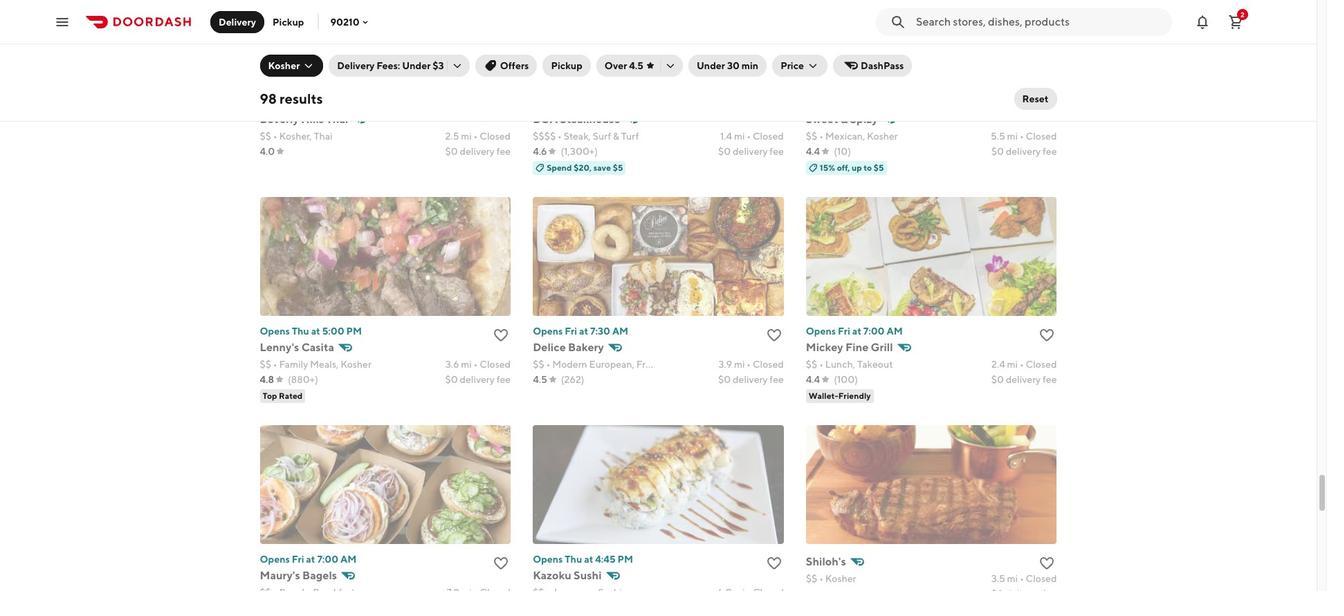 Task type: locate. For each thing, give the bounding box(es) containing it.
lenny's
[[260, 341, 299, 354]]

0 horizontal spatial $5
[[613, 162, 623, 173]]

opens up the kazoku
[[533, 554, 563, 565]]

1 vertical spatial pickup
[[551, 60, 582, 71]]

$​0 delivery fee for lenny's casita
[[445, 374, 511, 385]]

0 horizontal spatial fri
[[292, 554, 304, 565]]

pm
[[346, 97, 362, 108], [346, 326, 362, 337], [617, 554, 633, 565]]

thai down 4:00
[[326, 113, 348, 126]]

1 vertical spatial 7:00
[[317, 554, 339, 565]]

1 horizontal spatial under
[[697, 60, 725, 71]]

3.5
[[991, 573, 1005, 584]]

thai
[[326, 113, 348, 126], [314, 131, 333, 142]]

7:00 for bagels
[[317, 554, 339, 565]]

1 horizontal spatial $5
[[874, 162, 884, 173]]

under 30 min
[[697, 60, 758, 71]]

7:00 for fine
[[863, 326, 885, 337]]

under left $3
[[402, 60, 431, 71]]

0 vertical spatial click to add this store to your saved list image
[[766, 327, 782, 344]]

thai down the hills
[[314, 131, 333, 142]]

mi right 2.5
[[461, 131, 472, 142]]

$​0 for beverly hills thai
[[445, 146, 458, 157]]

opens up mickey
[[806, 326, 836, 337]]

1 horizontal spatial pickup
[[551, 60, 582, 71]]

pm right 4:00
[[346, 97, 362, 108]]

30
[[727, 60, 740, 71]]

$$ for mickey
[[806, 359, 817, 370]]

1 horizontal spatial 7:00
[[863, 326, 885, 337]]

0 vertical spatial pickup
[[273, 16, 304, 27]]

fee for sweet & spizy
[[1043, 146, 1057, 157]]

0 vertical spatial 4.5
[[629, 60, 643, 71]]

4.5 left (262)
[[533, 374, 547, 385]]

2.5 mi • closed
[[445, 131, 511, 142]]

1 horizontal spatial fri
[[565, 326, 577, 337]]

thu up lenny's casita
[[292, 326, 309, 337]]

$​0 delivery fee
[[445, 146, 511, 157], [718, 146, 784, 157], [991, 146, 1057, 157], [445, 374, 511, 385], [718, 374, 784, 385], [991, 374, 1057, 385]]

pickup up kosher button
[[273, 16, 304, 27]]

1 vertical spatial thai
[[314, 131, 333, 142]]

1 vertical spatial thu
[[292, 326, 309, 337]]

kosher down spizy
[[867, 131, 898, 142]]

98 results
[[260, 91, 323, 107]]

fri for fine
[[838, 326, 850, 337]]

click to add this store to your saved list image up 3.6 mi • closed
[[493, 327, 509, 344]]

1 horizontal spatial &
[[840, 113, 848, 126]]

min
[[742, 60, 758, 71]]

delivery down 5.5 mi • closed
[[1006, 146, 1041, 157]]

5:00
[[322, 326, 344, 337]]

opens thu at 4:45 pm
[[533, 554, 633, 565]]

delivery down 3.9 mi • closed
[[733, 374, 768, 385]]

$​0 down 5.5
[[991, 146, 1004, 157]]

fine
[[845, 341, 869, 354]]

90210 button
[[330, 16, 371, 27]]

1 horizontal spatial 4.5
[[629, 60, 643, 71]]

fee down 3.6 mi • closed
[[497, 374, 511, 385]]

opens for delice bakery
[[533, 326, 563, 337]]

pm for lenny's casita
[[346, 326, 362, 337]]

0 vertical spatial 7:00
[[863, 326, 885, 337]]

opens up lenny's
[[260, 326, 290, 337]]

at up the hills
[[311, 97, 320, 108]]

fri up delice bakery
[[565, 326, 577, 337]]

reset button
[[1014, 88, 1057, 110]]

at for fine
[[852, 326, 861, 337]]

0 vertical spatial 4.4
[[806, 146, 820, 157]]

mi
[[461, 131, 472, 142], [734, 131, 745, 142], [1007, 131, 1018, 142], [461, 359, 472, 370], [734, 359, 745, 370], [1007, 359, 1018, 370], [1007, 573, 1018, 584]]

2 horizontal spatial am
[[887, 326, 903, 337]]

$​0 delivery fee down 5.5 mi • closed
[[991, 146, 1057, 157]]

price button
[[772, 55, 828, 77]]

$$ • kosher, thai
[[260, 131, 333, 142]]

$​0 delivery fee down 2.4 mi • closed
[[991, 374, 1057, 385]]

spizy
[[850, 113, 878, 126]]

2 4.4 from the top
[[806, 374, 820, 385]]

european,
[[589, 359, 634, 370]]

at up sushi
[[584, 554, 593, 565]]

pm right 4:45
[[617, 554, 633, 565]]

0 horizontal spatial pickup
[[273, 16, 304, 27]]

beverly hills thai
[[260, 113, 348, 126]]

am
[[612, 326, 628, 337], [887, 326, 903, 337], [340, 554, 357, 565]]

offers button
[[475, 55, 537, 77]]

0 vertical spatial delivery
[[219, 16, 256, 27]]

price
[[781, 60, 804, 71]]

closed right 3.6
[[480, 359, 511, 370]]

mi right 2.4
[[1007, 359, 1018, 370]]

$​0 delivery fee down 2.5 mi • closed
[[445, 146, 511, 157]]

$$ down mickey
[[806, 359, 817, 370]]

up
[[852, 162, 862, 173]]

sushi
[[574, 569, 602, 582]]

wallet-
[[809, 391, 838, 401]]

1 vertical spatial click to add this store to your saved list image
[[493, 555, 509, 572]]

4.4 for sweet & spizy
[[806, 146, 820, 157]]

15% off, up to $5
[[820, 162, 884, 173]]

4.5 right over
[[629, 60, 643, 71]]

opens fri at 7:00 am for fine
[[806, 326, 903, 337]]

open menu image
[[54, 13, 71, 30]]

1 $5 from the left
[[613, 162, 623, 173]]

click to add this store to your saved list image for kazoku sushi
[[766, 555, 782, 572]]

• right 2.5
[[474, 131, 478, 142]]

mi for lenny's casita
[[461, 359, 472, 370]]

0 vertical spatial thu
[[292, 97, 309, 108]]

fee down 2.5 mi • closed
[[497, 146, 511, 157]]

fri for bakery
[[565, 326, 577, 337]]

0 horizontal spatial 7:00
[[317, 554, 339, 565]]

kosher down shiloh's at the bottom
[[825, 573, 856, 584]]

4.4 up '15%'
[[806, 146, 820, 157]]

1 vertical spatial 4.5
[[533, 374, 547, 385]]

3.9 mi • closed
[[718, 359, 784, 370]]

click to add this store to your saved list image for $$ • kosher
[[1039, 555, 1055, 572]]

3 items, open order cart image
[[1227, 13, 1244, 30]]

(262)
[[561, 374, 584, 385]]

& left turf
[[613, 131, 619, 142]]

closed for beverly hills thai
[[480, 131, 511, 142]]

0 horizontal spatial click to add this store to your saved list image
[[493, 555, 509, 572]]

0 vertical spatial opens fri at 7:00 am
[[806, 326, 903, 337]]

click to add this store to your saved list image up 3.5 mi • closed
[[1039, 555, 1055, 572]]

at
[[311, 97, 320, 108], [311, 326, 320, 337], [579, 326, 588, 337], [852, 326, 861, 337], [306, 554, 315, 565], [584, 554, 593, 565]]

$​0 delivery fee for sweet & spizy
[[991, 146, 1057, 157]]

fees:
[[377, 60, 400, 71]]

7:00 up the bagels
[[317, 554, 339, 565]]

under left 30
[[697, 60, 725, 71]]

delivery for lenny's casita
[[460, 374, 495, 385]]

1 vertical spatial pm
[[346, 326, 362, 337]]

& up mexican,
[[840, 113, 848, 126]]

fee down 2.4 mi • closed
[[1043, 374, 1057, 385]]

opens for beverly hills thai
[[260, 97, 290, 108]]

at up fine
[[852, 326, 861, 337]]

0 vertical spatial thai
[[326, 113, 348, 126]]

click to add this store to your saved list image left the kazoku
[[493, 555, 509, 572]]

bakery
[[568, 341, 604, 354]]

2 $5 from the left
[[874, 162, 884, 173]]

mi for sweet & spizy
[[1007, 131, 1018, 142]]

opens
[[260, 97, 290, 108], [260, 326, 290, 337], [533, 326, 563, 337], [806, 326, 836, 337], [260, 554, 290, 565], [533, 554, 563, 565]]

1 vertical spatial 4.4
[[806, 374, 820, 385]]

2 vertical spatial pm
[[617, 554, 633, 565]]

fri up mickey fine grill
[[838, 326, 850, 337]]

1 horizontal spatial click to add this store to your saved list image
[[766, 327, 782, 344]]

$5 right the to
[[874, 162, 884, 173]]

0 vertical spatial pickup button
[[264, 11, 312, 33]]

1 vertical spatial pickup button
[[543, 55, 591, 77]]

thu up kazoku sushi
[[565, 554, 582, 565]]

closed down reset button
[[1026, 131, 1057, 142]]

delivery down 3.6 mi • closed
[[460, 374, 495, 385]]

mexican,
[[825, 131, 865, 142]]

1 horizontal spatial delivery
[[337, 60, 375, 71]]

$$$$
[[533, 131, 556, 142]]

save
[[594, 162, 611, 173]]

7:30
[[590, 326, 610, 337]]

opens thu at 4:00 pm
[[260, 97, 362, 108]]

$$ for beverly
[[260, 131, 271, 142]]

kosher
[[268, 60, 300, 71], [867, 131, 898, 142], [341, 359, 371, 370], [825, 573, 856, 584]]

dashpass button
[[833, 55, 912, 77]]

$$ up 4.8
[[260, 359, 271, 370]]

delivery for sweet & spizy
[[1006, 146, 1041, 157]]

click to add this store to your saved list image
[[766, 327, 782, 344], [493, 555, 509, 572]]

$​0 for sweet & spizy
[[991, 146, 1004, 157]]

$$ down delice at the bottom left of the page
[[533, 359, 544, 370]]

$​0 down 3.6
[[445, 374, 458, 385]]

thu
[[292, 97, 309, 108], [292, 326, 309, 337], [565, 554, 582, 565]]

under
[[402, 60, 431, 71], [697, 60, 725, 71]]

$​0 delivery fee down 3.6 mi • closed
[[445, 374, 511, 385]]

pickup button
[[264, 11, 312, 33], [543, 55, 591, 77]]

pickup button left over
[[543, 55, 591, 77]]

$​0 delivery fee for beverly hills thai
[[445, 146, 511, 157]]

thu for sushi
[[565, 554, 582, 565]]

over
[[605, 60, 627, 71]]

$​0 delivery fee down 3.9 mi • closed
[[718, 374, 784, 385]]

kosher button
[[260, 55, 323, 77]]

4.4 up wallet-
[[806, 374, 820, 385]]

fee down 3.9 mi • closed
[[770, 374, 784, 385]]

4:00
[[322, 97, 344, 108]]

$​0 down 3.9 at bottom
[[718, 374, 731, 385]]

am for mickey fine grill
[[887, 326, 903, 337]]

0 vertical spatial pm
[[346, 97, 362, 108]]

spend $20, save $5
[[547, 162, 623, 173]]

pm right 5:00
[[346, 326, 362, 337]]

2 under from the left
[[697, 60, 725, 71]]

dashpass
[[861, 60, 904, 71]]

$$ • modern european, french
[[533, 359, 667, 370]]

7:00 up grill
[[863, 326, 885, 337]]

at up the casita
[[311, 326, 320, 337]]

results
[[280, 91, 323, 107]]

0 horizontal spatial am
[[340, 554, 357, 565]]

$​0 down 2.5
[[445, 146, 458, 157]]

1 vertical spatial delivery
[[337, 60, 375, 71]]

delivery down 2.5 mi • closed
[[460, 146, 495, 157]]

2 vertical spatial thu
[[565, 554, 582, 565]]

opens fri at 7:00 am up maury's bagels
[[260, 554, 357, 565]]

click to add this store to your saved list image for bagels
[[493, 555, 509, 572]]

5.5
[[991, 131, 1005, 142]]

closed for sweet & spizy
[[1026, 131, 1057, 142]]

delivery down 1.4 mi • closed at right
[[733, 146, 768, 157]]

top rated
[[263, 391, 303, 401]]

closed right the 3.5
[[1026, 573, 1057, 584]]

thu for casita
[[292, 326, 309, 337]]

0 horizontal spatial &
[[613, 131, 619, 142]]

closed for mickey fine grill
[[1026, 359, 1057, 370]]

kosher,
[[279, 131, 312, 142]]

2 horizontal spatial fri
[[838, 326, 850, 337]]

closed right 2.5
[[480, 131, 511, 142]]

under inside button
[[697, 60, 725, 71]]

$$ for lenny's
[[260, 359, 271, 370]]

click to add this store to your saved list image up 3.9 mi • closed
[[766, 327, 782, 344]]

kosher up 98 results
[[268, 60, 300, 71]]

closed right 2.4
[[1026, 359, 1057, 370]]

mi right the 3.5
[[1007, 573, 1018, 584]]

fee
[[497, 146, 511, 157], [770, 146, 784, 157], [1043, 146, 1057, 157], [497, 374, 511, 385], [770, 374, 784, 385], [1043, 374, 1057, 385]]

mi right 3.9 at bottom
[[734, 359, 745, 370]]

grill
[[871, 341, 893, 354]]

Store search: begin typing to search for stores available on DoorDash text field
[[916, 14, 1164, 29]]

delivery for mickey fine grill
[[1006, 374, 1041, 385]]

opens up the maury's
[[260, 554, 290, 565]]

opens fri at 7:00 am
[[806, 326, 903, 337], [260, 554, 357, 565]]

$$ • lunch, takeout
[[806, 359, 893, 370]]

7:00
[[863, 326, 885, 337], [317, 554, 339, 565]]

at up bakery
[[579, 326, 588, 337]]

•
[[273, 131, 277, 142], [474, 131, 478, 142], [558, 131, 562, 142], [747, 131, 751, 142], [819, 131, 823, 142], [1020, 131, 1024, 142], [273, 359, 277, 370], [474, 359, 478, 370], [546, 359, 550, 370], [747, 359, 751, 370], [819, 359, 823, 370], [1020, 359, 1024, 370], [819, 573, 823, 584], [1020, 573, 1024, 584]]

0 horizontal spatial pickup button
[[264, 11, 312, 33]]

mi for beverly hills thai
[[461, 131, 472, 142]]

1 4.4 from the top
[[806, 146, 820, 157]]

mi right 5.5
[[1007, 131, 1018, 142]]

0 horizontal spatial delivery
[[219, 16, 256, 27]]

90210
[[330, 16, 360, 27]]

delivery for delivery
[[219, 16, 256, 27]]

$​0 down 2.4
[[991, 374, 1004, 385]]

0 horizontal spatial under
[[402, 60, 431, 71]]

opens for kazoku sushi
[[533, 554, 563, 565]]

fee for mickey fine grill
[[1043, 374, 1057, 385]]

thu up 'beverly hills thai'
[[292, 97, 309, 108]]

1 horizontal spatial opens fri at 7:00 am
[[806, 326, 903, 337]]

opens fri at 7:00 am up fine
[[806, 326, 903, 337]]

click to add this store to your saved list image
[[1039, 99, 1055, 115], [493, 327, 509, 344], [1039, 327, 1055, 344], [766, 555, 782, 572], [1039, 555, 1055, 572]]

sweet
[[806, 113, 838, 126]]

1 horizontal spatial am
[[612, 326, 628, 337]]

$$ down sweet
[[806, 131, 817, 142]]

pickup left over
[[551, 60, 582, 71]]

click to add this store to your saved list image left shiloh's at the bottom
[[766, 555, 782, 572]]

mickey fine grill
[[806, 341, 893, 354]]

mi right 3.6
[[461, 359, 472, 370]]

surf
[[593, 131, 611, 142]]

at for hills
[[311, 97, 320, 108]]

opens up beverly
[[260, 97, 290, 108]]

$$ up 4.0 at the top left of page
[[260, 131, 271, 142]]

0 horizontal spatial opens fri at 7:00 am
[[260, 554, 357, 565]]

closed right 3.9 at bottom
[[753, 359, 784, 370]]

delivery
[[460, 146, 495, 157], [733, 146, 768, 157], [1006, 146, 1041, 157], [460, 374, 495, 385], [733, 374, 768, 385], [1006, 374, 1041, 385]]

fee down 5.5 mi • closed
[[1043, 146, 1057, 157]]

maury's
[[260, 569, 300, 582]]

1 vertical spatial opens fri at 7:00 am
[[260, 554, 357, 565]]

closed right 1.4
[[753, 131, 784, 142]]

1 vertical spatial &
[[613, 131, 619, 142]]

delivery inside delivery button
[[219, 16, 256, 27]]

delivery for beverly hills thai
[[460, 146, 495, 157]]



Task type: describe. For each thing, give the bounding box(es) containing it.
delivery for delivery fees: under $3
[[337, 60, 375, 71]]

offers
[[500, 60, 529, 71]]

click to add this store to your saved list image for bakery
[[766, 327, 782, 344]]

delivery fees: under $3
[[337, 60, 444, 71]]

• right 1.4
[[747, 131, 751, 142]]

modern
[[552, 359, 587, 370]]

$20,
[[574, 162, 592, 173]]

4.6
[[533, 146, 547, 157]]

am for delice bakery
[[612, 326, 628, 337]]

opens fri at 7:30 am
[[533, 326, 628, 337]]

pickup for rightmost pickup button
[[551, 60, 582, 71]]

(880+)
[[288, 374, 318, 385]]

4.4 for mickey fine grill
[[806, 374, 820, 385]]

4.8
[[260, 374, 274, 385]]

over 4.5 button
[[596, 55, 683, 77]]

2.4 mi • closed
[[992, 359, 1057, 370]]

closed for delice bakery
[[753, 359, 784, 370]]

0 vertical spatial &
[[840, 113, 848, 126]]

$​0 for delice bakery
[[718, 374, 731, 385]]

• up 4.0 at the top left of page
[[273, 131, 277, 142]]

• right $$$$
[[558, 131, 562, 142]]

2
[[1241, 10, 1245, 18]]

4:45
[[595, 554, 615, 565]]

image coming soon image
[[363, 0, 407, 41]]

3.5 mi • closed
[[991, 573, 1057, 584]]

3.6
[[445, 359, 459, 370]]

• down delice at the bottom left of the page
[[546, 359, 550, 370]]

(10)
[[834, 146, 851, 157]]

$​0 delivery fee for delice bakery
[[718, 374, 784, 385]]

1 under from the left
[[402, 60, 431, 71]]

to
[[864, 162, 872, 173]]

turf
[[621, 131, 639, 142]]

at for sushi
[[584, 554, 593, 565]]

$3
[[433, 60, 444, 71]]

click to add this store to your saved list image for sweet & spizy
[[1039, 99, 1055, 115]]

fri for bagels
[[292, 554, 304, 565]]

$​0 down 1.4
[[718, 146, 731, 157]]

beverly
[[260, 113, 299, 126]]

off,
[[837, 162, 850, 173]]

2.5
[[445, 131, 459, 142]]

• right 3.9 at bottom
[[747, 359, 751, 370]]

thu for hills
[[292, 97, 309, 108]]

delice
[[533, 341, 566, 354]]

$$ down shiloh's at the bottom
[[806, 573, 817, 584]]

at for casita
[[311, 326, 320, 337]]

$​0 delivery fee for mickey fine grill
[[991, 374, 1057, 385]]

mi right 1.4
[[734, 131, 745, 142]]

delivery button
[[210, 11, 264, 33]]

friendly
[[838, 391, 871, 401]]

top
[[263, 391, 277, 401]]

• up 4.8
[[273, 359, 277, 370]]

$$$$ • steak, surf & turf
[[533, 131, 639, 142]]

4.5 inside button
[[629, 60, 643, 71]]

closed for lenny's casita
[[480, 359, 511, 370]]

$$ • mexican, kosher
[[806, 131, 898, 142]]

boa
[[533, 113, 558, 126]]

mi for mickey fine grill
[[1007, 359, 1018, 370]]

meals,
[[310, 359, 339, 370]]

family
[[279, 359, 308, 370]]

15%
[[820, 162, 835, 173]]

• right 2.4
[[1020, 359, 1024, 370]]

(100)
[[834, 374, 858, 385]]

at for bakery
[[579, 326, 588, 337]]

boa steakhouse
[[533, 113, 620, 126]]

4.0
[[260, 146, 275, 157]]

• right the 3.5
[[1020, 573, 1024, 584]]

sweet & spizy
[[806, 113, 878, 126]]

opens fri at 7:00 am for bagels
[[260, 554, 357, 565]]

• down mickey
[[819, 359, 823, 370]]

wallet-friendly
[[809, 391, 871, 401]]

$$ • family meals, kosher
[[260, 359, 371, 370]]

notification bell image
[[1194, 13, 1211, 30]]

kazoku sushi
[[533, 569, 602, 582]]

steak,
[[564, 131, 591, 142]]

delivery for delice bakery
[[733, 374, 768, 385]]

98
[[260, 91, 277, 107]]

kosher inside button
[[268, 60, 300, 71]]

spend
[[547, 162, 572, 173]]

lunch,
[[825, 359, 855, 370]]

• right 5.5
[[1020, 131, 1024, 142]]

fee for lenny's casita
[[497, 374, 511, 385]]

• right 3.6
[[474, 359, 478, 370]]

takeout
[[857, 359, 893, 370]]

$​0 delivery fee down 1.4 mi • closed at right
[[718, 146, 784, 157]]

pm for kazoku sushi
[[617, 554, 633, 565]]

fee down 1.4 mi • closed at right
[[770, 146, 784, 157]]

pickup for top pickup button
[[273, 16, 304, 27]]

fee for beverly hills thai
[[497, 146, 511, 157]]

bagels
[[302, 569, 337, 582]]

hills
[[301, 113, 324, 126]]

$$ for delice
[[533, 359, 544, 370]]

rated
[[279, 391, 303, 401]]

kazoku
[[533, 569, 571, 582]]

at for bagels
[[306, 554, 315, 565]]

opens for lenny's casita
[[260, 326, 290, 337]]

mi for delice bakery
[[734, 359, 745, 370]]

reset
[[1022, 93, 1049, 104]]

casita
[[301, 341, 334, 354]]

1 horizontal spatial pickup button
[[543, 55, 591, 77]]

maury's bagels
[[260, 569, 337, 582]]

opens thu at 5:00 pm
[[260, 326, 362, 337]]

0 horizontal spatial 4.5
[[533, 374, 547, 385]]

1.4 mi • closed
[[720, 131, 784, 142]]

1.4
[[720, 131, 732, 142]]

• down sweet
[[819, 131, 823, 142]]

$$ for sweet
[[806, 131, 817, 142]]

$​0 for lenny's casita
[[445, 374, 458, 385]]

am for maury's bagels
[[340, 554, 357, 565]]

opens for mickey fine grill
[[806, 326, 836, 337]]

• down shiloh's at the bottom
[[819, 573, 823, 584]]

under 30 min button
[[688, 55, 767, 77]]

lenny's casita
[[260, 341, 334, 354]]

over 4.5
[[605, 60, 643, 71]]

fee for delice bakery
[[770, 374, 784, 385]]

(1,300+)
[[561, 146, 598, 157]]

3.6 mi • closed
[[445, 359, 511, 370]]

$$ • kosher
[[806, 573, 856, 584]]

click to add this store to your saved list image for mickey fine grill
[[1039, 327, 1055, 344]]

click to add this store to your saved list image for lenny's casita
[[493, 327, 509, 344]]

steakhouse
[[560, 113, 620, 126]]

kosher right meals,
[[341, 359, 371, 370]]

opens for maury's bagels
[[260, 554, 290, 565]]

$​0 for mickey fine grill
[[991, 374, 1004, 385]]

2 button
[[1222, 8, 1250, 36]]

french
[[636, 359, 667, 370]]

pm for beverly hills thai
[[346, 97, 362, 108]]

shiloh's
[[806, 555, 846, 568]]

2.4
[[992, 359, 1005, 370]]



Task type: vqa. For each thing, say whether or not it's contained in the screenshot.
is within 1. Chicken Over Rice Grilled Chicken And Salad Over Brown Rice Topped With Homemade Taziki Sauce (White Sauce). White Sauce Is Provided On The Side. Comes With 2 Soufflé Cup Of White Sauce And 1 Soufflé Cup Of Hot Sauce.
no



